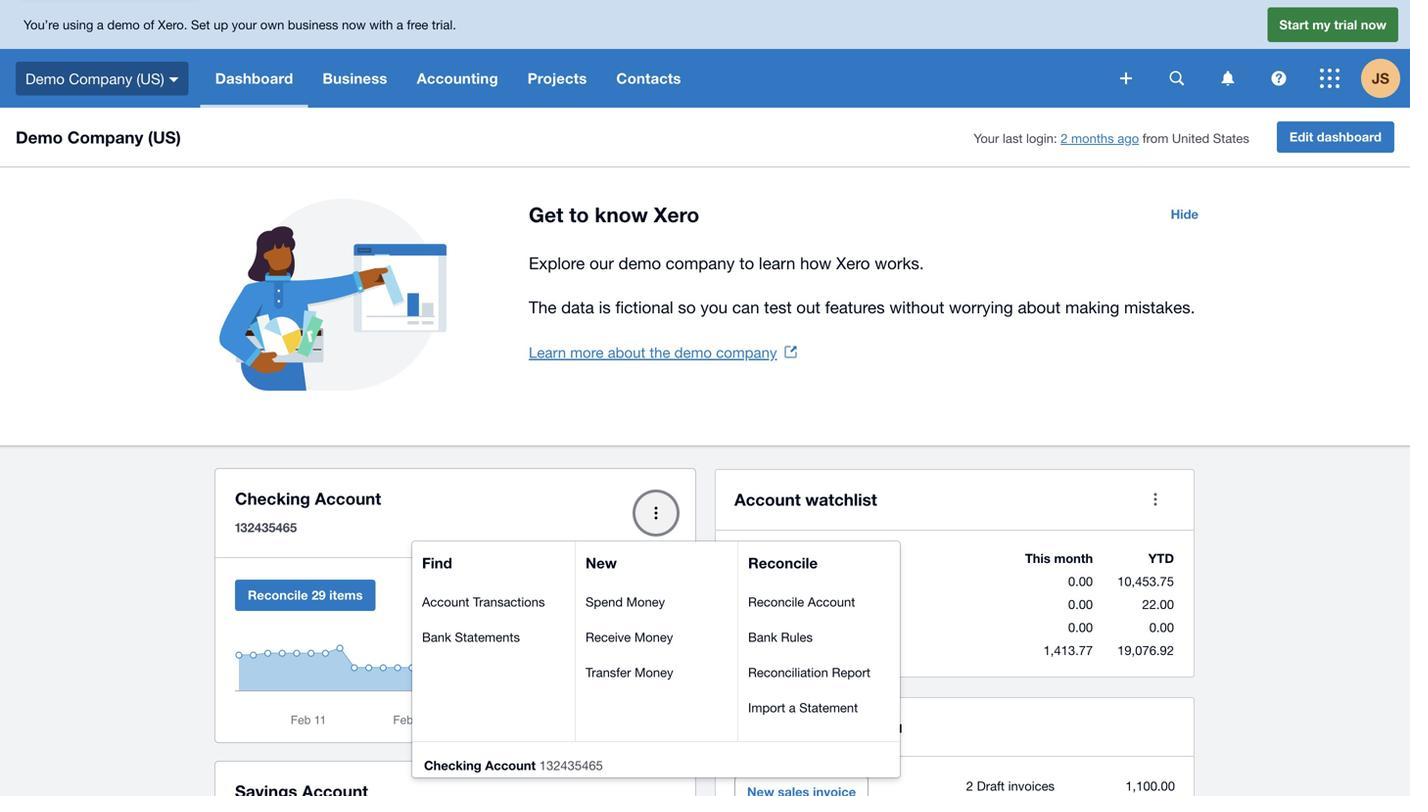 Task type: vqa. For each thing, say whether or not it's contained in the screenshot.


Task type: describe. For each thing, give the bounding box(es) containing it.
manage menu toggle image
[[637, 494, 676, 533]]

reconcile account
[[748, 594, 855, 610]]

22.00
[[1142, 597, 1174, 612]]

states
[[1213, 130, 1249, 146]]

is
[[599, 298, 611, 317]]

0 vertical spatial xero
[[654, 202, 699, 227]]

this month
[[1025, 551, 1093, 566]]

you inside intro banner body element
[[701, 298, 728, 317]]

contacts button
[[602, 49, 696, 108]]

2 horizontal spatial a
[[789, 700, 796, 715]]

projects
[[528, 70, 587, 87]]

data
[[561, 298, 594, 317]]

reconcile 29 items
[[248, 588, 363, 603]]

your last login: 2 months ago from united states
[[974, 130, 1249, 146]]

start my trial now
[[1279, 17, 1387, 32]]

6)
[[585, 601, 595, 616]]

this
[[1025, 551, 1051, 566]]

29
[[312, 588, 326, 603]]

(400)
[[770, 643, 798, 658]]

so
[[678, 298, 696, 317]]

invoices owed to you
[[734, 717, 902, 736]]

up
[[214, 17, 228, 32]]

the
[[529, 298, 557, 317]]

2 months ago button
[[1061, 130, 1139, 146]]

free
[[407, 17, 428, 32]]

you inside invoices owed to you link
[[874, 717, 902, 736]]

checking for checking account 132435465
[[424, 758, 482, 773]]

sales (400) link
[[735, 643, 798, 658]]

from
[[1143, 130, 1169, 146]]

you're using a demo of xero. set up your own business now with a free trial.
[[24, 17, 456, 32]]

(mar
[[556, 601, 581, 616]]

get
[[529, 202, 563, 227]]

spend money link
[[586, 594, 665, 610]]

1,100.00 link
[[1126, 778, 1175, 794]]

items
[[329, 588, 363, 603]]

advertising
[[735, 574, 799, 589]]

projects button
[[513, 49, 602, 108]]

2 now from the left
[[1361, 17, 1387, 32]]

transfer
[[586, 665, 631, 680]]

money for transfer money
[[635, 665, 673, 680]]

company inside intro banner body element
[[666, 254, 735, 273]]

get to know xero
[[529, 202, 699, 227]]

reconcile account link
[[748, 594, 855, 610]]

contacts
[[616, 70, 681, 87]]

0 horizontal spatial statement
[[445, 601, 504, 616]]

0.00 for 22.00
[[1068, 597, 1093, 612]]

svg image up states
[[1222, 71, 1234, 86]]

demo company (us) button
[[0, 49, 200, 108]]

watchlist
[[805, 490, 877, 509]]

0.00 for 0.00
[[1068, 620, 1093, 635]]

account watchlist link
[[734, 486, 877, 513]]

0.00 link for 10,453.75
[[1068, 574, 1093, 589]]

invoices
[[1008, 778, 1055, 794]]

checking account 132435465
[[424, 758, 603, 773]]

without
[[890, 298, 944, 317]]

features
[[825, 298, 885, 317]]

statements
[[455, 630, 520, 645]]

demo company (us) inside popup button
[[25, 70, 164, 87]]

banner containing dashboard
[[0, 0, 1410, 108]]

inventory
[[735, 620, 788, 635]]

account transactions link
[[422, 594, 545, 610]]

business
[[323, 70, 387, 87]]

1 vertical spatial about
[[608, 344, 646, 361]]

import a statement
[[748, 700, 858, 715]]

invoices
[[734, 717, 800, 736]]

1,413.77 link
[[1043, 643, 1093, 658]]

month
[[1054, 551, 1093, 566]]

trial
[[1334, 17, 1357, 32]]

(600)
[[803, 574, 830, 589]]

1,100.00
[[1126, 778, 1175, 794]]

fictional
[[615, 298, 673, 317]]

business
[[288, 17, 338, 32]]

10,453.75 link
[[1117, 574, 1174, 589]]

advertising (600)
[[735, 574, 830, 589]]

0.00 link for 0.00
[[1068, 620, 1093, 635]]

of
[[143, 17, 154, 32]]

bank statements
[[422, 630, 520, 645]]

reconcile for reconcile account
[[748, 594, 804, 610]]

accounts watchlist options image
[[1136, 480, 1175, 519]]

1,608.77
[[623, 601, 676, 616]]

bank for find
[[422, 630, 451, 645]]

1 vertical spatial company
[[716, 344, 777, 361]]

set
[[191, 17, 210, 32]]

owed
[[805, 717, 848, 736]]

bank rules
[[748, 630, 813, 645]]

checking for checking account
[[235, 489, 310, 508]]

learn more about the demo company link
[[529, 344, 804, 361]]

learn
[[529, 344, 566, 361]]

0 horizontal spatial 2
[[966, 778, 973, 794]]

mistakes.
[[1124, 298, 1195, 317]]

reconcile for reconcile 29 items
[[248, 588, 308, 603]]

months
[[1071, 130, 1114, 146]]

hide button
[[1159, 199, 1210, 230]]

(us) inside popup button
[[136, 70, 164, 87]]

1 vertical spatial demo company (us)
[[16, 127, 181, 147]]

0.00 for 10,453.75
[[1068, 574, 1093, 589]]

1,413.77
[[1043, 643, 1093, 658]]

start
[[1279, 17, 1309, 32]]

money for spend money
[[626, 594, 665, 610]]



Task type: locate. For each thing, give the bounding box(es) containing it.
1 vertical spatial money
[[634, 630, 673, 645]]

explore our demo company to learn how xero works.
[[529, 254, 924, 273]]

rules
[[781, 630, 813, 645]]

0 vertical spatial company
[[666, 254, 735, 273]]

1 vertical spatial statement
[[799, 700, 858, 715]]

ytd
[[1148, 551, 1174, 566]]

1 horizontal spatial a
[[396, 17, 403, 32]]

banner
[[0, 0, 1410, 108]]

2 horizontal spatial to
[[853, 717, 869, 736]]

edit dashboard button
[[1277, 121, 1394, 153]]

inventory (140) link
[[735, 620, 819, 635]]

2 right login:
[[1061, 130, 1068, 146]]

account transactions
[[422, 594, 545, 610]]

reconcile up 'advertising (600)' link
[[748, 554, 818, 572]]

1 vertical spatial you
[[874, 717, 902, 736]]

0 vertical spatial checking
[[235, 489, 310, 508]]

checking
[[235, 489, 310, 508], [424, 758, 482, 773]]

0 vertical spatial company
[[69, 70, 132, 87]]

demo company (us)
[[25, 70, 164, 87], [16, 127, 181, 147]]

demo company (us) down using on the top of the page
[[25, 70, 164, 87]]

0 horizontal spatial 132435465
[[235, 520, 297, 535]]

company down 'demo company (us)' popup button on the top left of page
[[67, 127, 143, 147]]

company up so
[[666, 254, 735, 273]]

can
[[732, 298, 759, 317]]

2 bank from the left
[[748, 630, 777, 645]]

2 vertical spatial demo
[[674, 344, 712, 361]]

statement up 'owed' in the bottom of the page
[[799, 700, 858, 715]]

account watchlist
[[734, 490, 877, 509]]

money up receive money link
[[626, 594, 665, 610]]

you right 'owed' in the bottom of the page
[[874, 717, 902, 736]]

2 draft invoices
[[966, 778, 1055, 794]]

0 horizontal spatial about
[[608, 344, 646, 361]]

1 horizontal spatial 2
[[1061, 130, 1068, 146]]

0 vertical spatial to
[[569, 202, 589, 227]]

2 vertical spatial to
[[853, 717, 869, 736]]

1 horizontal spatial bank
[[748, 630, 777, 645]]

reconciliation report link
[[748, 665, 870, 680]]

a left free
[[396, 17, 403, 32]]

our
[[590, 254, 614, 273]]

your
[[232, 17, 257, 32]]

reconcile for reconcile
[[748, 554, 818, 572]]

transfer money
[[586, 665, 673, 680]]

you're
[[24, 17, 59, 32]]

0 vertical spatial demo
[[107, 17, 140, 32]]

bank statements link
[[422, 630, 520, 645]]

0 vertical spatial 2
[[1061, 130, 1068, 146]]

you
[[701, 298, 728, 317], [874, 717, 902, 736]]

js
[[1372, 70, 1390, 87]]

transactions
[[473, 594, 545, 610]]

inventory (140)
[[735, 620, 819, 635]]

bank rules link
[[748, 630, 813, 645]]

reconcile inside button
[[248, 588, 308, 603]]

0 horizontal spatial to
[[569, 202, 589, 227]]

1 horizontal spatial to
[[739, 254, 754, 273]]

company inside popup button
[[69, 70, 132, 87]]

sales (400)
[[735, 643, 798, 658]]

receive money link
[[586, 630, 673, 645]]

0.00
[[1068, 574, 1093, 589], [1068, 597, 1093, 612], [1068, 620, 1093, 635], [1149, 620, 1174, 635]]

0 horizontal spatial bank
[[422, 630, 451, 645]]

to left learn
[[739, 254, 754, 273]]

1 horizontal spatial you
[[874, 717, 902, 736]]

19,076.92 link
[[1117, 643, 1174, 658]]

(us) down 'demo company (us)' popup button on the top left of page
[[148, 127, 181, 147]]

explore
[[529, 254, 585, 273]]

money down receive money
[[635, 665, 673, 680]]

demo inside popup button
[[25, 70, 65, 87]]

0 vertical spatial demo company (us)
[[25, 70, 164, 87]]

2 vertical spatial money
[[635, 665, 673, 680]]

0 vertical spatial you
[[701, 298, 728, 317]]

entertainment (620)
[[735, 597, 846, 612]]

10,453.75
[[1117, 574, 1174, 589]]

(620)
[[818, 597, 846, 612]]

making
[[1065, 298, 1120, 317]]

import a statement link
[[748, 700, 858, 715]]

to inside intro banner body element
[[739, 254, 754, 273]]

1 vertical spatial xero
[[836, 254, 870, 273]]

entertainment (620) link
[[735, 597, 846, 612]]

svg image down "start"
[[1272, 71, 1286, 86]]

demo
[[25, 70, 65, 87], [16, 127, 63, 147]]

about inside intro banner body element
[[1018, 298, 1061, 317]]

the data is fictional so you can test out features without worrying about making mistakes.
[[529, 298, 1195, 317]]

you right so
[[701, 298, 728, 317]]

(us) down of
[[136, 70, 164, 87]]

1 horizontal spatial checking
[[424, 758, 482, 773]]

1 vertical spatial demo
[[16, 127, 63, 147]]

dashboard
[[215, 70, 293, 87]]

login:
[[1026, 130, 1057, 146]]

demo right our at the top of page
[[618, 254, 661, 273]]

statement balance (mar 6)
[[445, 601, 595, 616]]

svg image up ago
[[1120, 72, 1132, 84]]

2 left draft
[[966, 778, 973, 794]]

svg image left js on the top right
[[1320, 69, 1340, 88]]

company down using on the top of the page
[[69, 70, 132, 87]]

entertainment
[[735, 597, 815, 612]]

demo left of
[[107, 17, 140, 32]]

to right 'owed' in the bottom of the page
[[853, 717, 869, 736]]

about left the
[[608, 344, 646, 361]]

company left opens in a new tab image
[[716, 344, 777, 361]]

0 horizontal spatial now
[[342, 17, 366, 32]]

intro banner body element
[[529, 250, 1210, 321]]

to right get on the left top of the page
[[569, 202, 589, 227]]

1 bank from the left
[[422, 630, 451, 645]]

1 vertical spatial 2
[[966, 778, 973, 794]]

now right trial
[[1361, 17, 1387, 32]]

0 horizontal spatial demo
[[107, 17, 140, 32]]

new
[[586, 554, 617, 572]]

1 horizontal spatial now
[[1361, 17, 1387, 32]]

test
[[764, 298, 792, 317]]

svg image up united
[[1170, 71, 1184, 86]]

statement up bank statements link
[[445, 601, 504, 616]]

money down 1,608.77
[[634, 630, 673, 645]]

xero.
[[158, 17, 187, 32]]

1 now from the left
[[342, 17, 366, 32]]

1 horizontal spatial about
[[1018, 298, 1061, 317]]

demo
[[107, 17, 140, 32], [618, 254, 661, 273], [674, 344, 712, 361]]

0 horizontal spatial xero
[[654, 202, 699, 227]]

demo inside intro banner body element
[[618, 254, 661, 273]]

receive
[[586, 630, 631, 645]]

xero right "know"
[[654, 202, 699, 227]]

1 vertical spatial company
[[67, 127, 143, 147]]

bank for reconcile
[[748, 630, 777, 645]]

0 vertical spatial 132435465
[[235, 520, 297, 535]]

1 horizontal spatial statement
[[799, 700, 858, 715]]

svg image
[[1320, 69, 1340, 88], [1170, 71, 1184, 86], [1222, 71, 1234, 86], [1272, 71, 1286, 86], [1120, 72, 1132, 84], [169, 77, 179, 82]]

spend
[[586, 594, 623, 610]]

0 vertical spatial about
[[1018, 298, 1061, 317]]

demo down you're
[[25, 70, 65, 87]]

a right using on the top of the page
[[97, 17, 104, 32]]

sales
[[735, 643, 767, 658]]

opens in a new tab image
[[785, 346, 797, 358]]

your
[[974, 130, 999, 146]]

out
[[796, 298, 820, 317]]

svg image inside 'demo company (us)' popup button
[[169, 77, 179, 82]]

a right import
[[789, 700, 796, 715]]

js button
[[1361, 49, 1410, 108]]

own
[[260, 17, 284, 32]]

with
[[369, 17, 393, 32]]

1 vertical spatial demo
[[618, 254, 661, 273]]

draft
[[977, 778, 1005, 794]]

(140)
[[792, 620, 819, 635]]

learn more about the demo company
[[529, 344, 777, 361]]

1 vertical spatial checking
[[424, 758, 482, 773]]

1 vertical spatial 132435465
[[539, 758, 603, 773]]

demo down 'demo company (us)' popup button on the top left of page
[[16, 127, 63, 147]]

1 horizontal spatial xero
[[836, 254, 870, 273]]

worrying
[[949, 298, 1013, 317]]

0 horizontal spatial a
[[97, 17, 104, 32]]

business button
[[308, 49, 402, 108]]

accounting
[[417, 70, 498, 87]]

0 vertical spatial (us)
[[136, 70, 164, 87]]

invoices owed to you link
[[734, 713, 902, 740]]

1 vertical spatial (us)
[[148, 127, 181, 147]]

2 horizontal spatial demo
[[674, 344, 712, 361]]

reconcile down advertising (600)
[[748, 594, 804, 610]]

advertising (600) link
[[735, 574, 830, 589]]

hide
[[1171, 207, 1199, 222]]

more
[[570, 344, 604, 361]]

report
[[832, 665, 870, 680]]

0.00 link for 22.00
[[1068, 597, 1093, 612]]

a
[[97, 17, 104, 32], [396, 17, 403, 32], [789, 700, 796, 715]]

now left with
[[342, 17, 366, 32]]

spend money
[[586, 594, 665, 610]]

demo right the
[[674, 344, 712, 361]]

about left the making
[[1018, 298, 1061, 317]]

0 vertical spatial money
[[626, 594, 665, 610]]

xero right how on the right of the page
[[836, 254, 870, 273]]

dashboard
[[1317, 129, 1382, 144]]

edit
[[1290, 129, 1313, 144]]

0 vertical spatial statement
[[445, 601, 504, 616]]

0 horizontal spatial checking
[[235, 489, 310, 508]]

xero inside intro banner body element
[[836, 254, 870, 273]]

19,076.92
[[1117, 643, 1174, 658]]

money for receive money
[[634, 630, 673, 645]]

svg image down xero.
[[169, 77, 179, 82]]

1 vertical spatial to
[[739, 254, 754, 273]]

dashboard link
[[200, 49, 308, 108]]

0 horizontal spatial you
[[701, 298, 728, 317]]

accounting button
[[402, 49, 513, 108]]

1 horizontal spatial 132435465
[[539, 758, 603, 773]]

trial.
[[432, 17, 456, 32]]

1 horizontal spatial demo
[[618, 254, 661, 273]]

0 vertical spatial demo
[[25, 70, 65, 87]]

know
[[595, 202, 648, 227]]

reconciliation
[[748, 665, 828, 680]]

demo company (us) down 'demo company (us)' popup button on the top left of page
[[16, 127, 181, 147]]

132435465
[[235, 520, 297, 535], [539, 758, 603, 773]]

about
[[1018, 298, 1061, 317], [608, 344, 646, 361]]

reconcile left 29
[[248, 588, 308, 603]]



